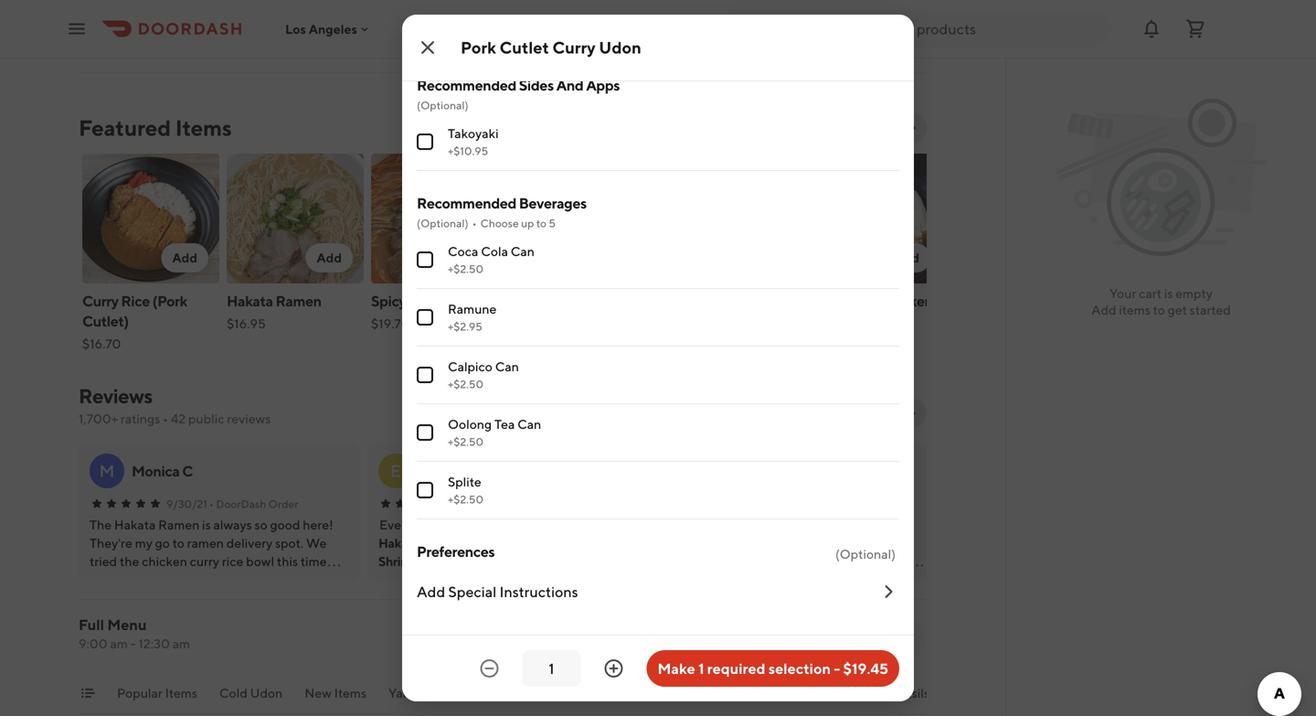 Task type: describe. For each thing, give the bounding box(es) containing it.
preferences
[[417, 543, 495, 560]]

choose
[[481, 217, 519, 230]]

sides inside recommended sides and apps (optional)
[[519, 76, 554, 94]]

takoyaki
[[448, 126, 499, 141]]

items for featured items
[[175, 115, 232, 141]]

ramune
[[448, 301, 497, 316]]

new items button
[[305, 684, 367, 713]]

ramune +$2.95
[[448, 301, 497, 333]]

+$2.50 inside coca cola can +$2.50
[[448, 262, 484, 275]]

add button for curry rice (pork cutlet)
[[161, 243, 209, 273]]

next button of carousel image
[[905, 121, 920, 135]]

reviews
[[227, 411, 271, 426]]

rice button
[[526, 684, 552, 713]]

los angeles
[[285, 21, 357, 36]]

items
[[1120, 302, 1151, 317]]

shrimp
[[379, 554, 419, 569]]

curry inside dialog
[[553, 37, 596, 57]]

pork cutlet curry udon image
[[516, 154, 653, 284]]

takoyaki +$10.95
[[448, 126, 499, 157]]

2 am from the left
[[173, 636, 190, 651]]

hakata for hakata ramen $16.95
[[227, 292, 273, 310]]

can inside calpico can +$2.50
[[495, 359, 519, 374]]

toppings button
[[627, 684, 680, 713]]

cola
[[481, 244, 508, 259]]

recommended sides and apps (optional)
[[417, 76, 620, 112]]

hakata ramen $16.95
[[227, 292, 322, 331]]

recommended for recommended sides and apps
[[417, 76, 517, 94]]

add button for curry rice (chicken karaage)
[[884, 243, 931, 273]]

$19.45 button
[[512, 150, 657, 364]]

sides button
[[574, 684, 605, 713]]

hakata for hakata ramen shrimp and pork wonton
[[379, 535, 419, 551]]

chashu
[[496, 8, 540, 23]]

pork inside the pork cutlet curry udon dialog
[[461, 37, 497, 57]]

satsuma ramen image
[[660, 154, 797, 284]]

hakata ramen button
[[379, 534, 462, 552]]

condiments and utensils button
[[785, 684, 930, 713]]

cart
[[1140, 286, 1162, 301]]

- for $19.45
[[834, 660, 841, 677]]

add special instructions
[[417, 583, 579, 600]]

(optional) inside recommended sides and apps (optional)
[[417, 99, 469, 112]]

9/30/21
[[166, 498, 207, 510]]

is
[[1165, 286, 1174, 301]]

(pork
[[152, 292, 187, 310]]

1,700+
[[79, 411, 118, 426]]

0 items, open order cart image
[[1185, 18, 1207, 40]]

1 horizontal spatial a
[[769, 462, 779, 480]]

cutlet)
[[82, 312, 129, 330]]

curry for curry rice (pork cutlet)
[[82, 292, 119, 310]]

yakitori
[[389, 685, 433, 701]]

• doordash order
[[209, 498, 299, 510]]

popular items
[[117, 685, 197, 701]]

and inside button
[[859, 685, 881, 701]]

angelica
[[710, 462, 766, 480]]

5
[[549, 217, 556, 230]]

ground chashu
[[448, 8, 540, 23]]

and inside hakata ramen shrimp and pork wonton
[[421, 554, 443, 569]]

curry for curry rice (chicken karaage)
[[805, 292, 841, 310]]

tea
[[495, 417, 515, 432]]

get
[[1168, 302, 1188, 317]]

$19.70
[[371, 316, 410, 331]]

apps
[[586, 76, 620, 94]]

wonton
[[474, 554, 520, 569]]

instructions
[[500, 583, 579, 600]]

add for curry rice (pork cutlet)
[[172, 250, 198, 265]]

beverages inside recommended beverages (optional) • choose up to 5
[[519, 194, 587, 212]]

order
[[269, 498, 299, 510]]

1 horizontal spatial sides
[[574, 685, 605, 701]]

ground
[[448, 8, 493, 23]]

required
[[708, 660, 766, 677]]

new
[[305, 685, 332, 701]]

9/11/23
[[455, 498, 493, 510]]

1
[[699, 660, 705, 677]]

condiments
[[785, 685, 856, 701]]

ramen inside spicy hakata ramen $19.70
[[458, 292, 504, 310]]

add for hakata ramen
[[317, 250, 342, 265]]

popular items button
[[117, 684, 197, 713]]

oolong
[[448, 417, 492, 432]]

toppings
[[627, 685, 680, 701]]

curry rice (pork cutlet) $16.70
[[82, 292, 187, 351]]

ramen for hakata ramen shrimp and pork wonton
[[421, 535, 462, 551]]

spicy
[[371, 292, 406, 310]]

- for 12:30
[[130, 636, 136, 651]]

angelica a
[[710, 462, 779, 480]]

can for tea
[[518, 417, 542, 432]]

special
[[449, 583, 497, 600]]

+$2.50 inside calpico can +$2.50
[[448, 378, 484, 391]]

$16.95
[[227, 316, 266, 331]]

recommended beverages group
[[417, 193, 900, 519]]

splite +$2.50
[[448, 474, 484, 506]]

noodles button
[[455, 684, 504, 713]]

make 1 required selection - $19.45 button
[[647, 650, 900, 687]]

hakata inside spicy hakata ramen $19.70
[[409, 292, 455, 310]]

to for beverages
[[537, 217, 547, 230]]

add button for hakata ramen
[[306, 243, 353, 273]]

to for cart
[[1154, 302, 1166, 317]]

1 horizontal spatial rice
[[526, 685, 552, 701]]



Task type: locate. For each thing, give the bounding box(es) containing it.
curry inside curry rice (chicken karaage) $16.70
[[805, 292, 841, 310]]

+$10.95
[[448, 145, 489, 157]]

1 vertical spatial -
[[834, 660, 841, 677]]

popular
[[117, 685, 163, 701]]

•
[[472, 217, 477, 230], [163, 411, 168, 426], [209, 498, 214, 510]]

Item Search search field
[[664, 628, 913, 648]]

can right tea
[[518, 417, 542, 432]]

items for new items
[[334, 685, 367, 701]]

splite
[[448, 474, 482, 489]]

decrease quantity by 1 image
[[479, 658, 501, 680]]

add up (chicken
[[895, 250, 920, 265]]

• for recommended
[[472, 217, 477, 230]]

monica c
[[132, 462, 193, 480]]

2 +$2.50 from the top
[[448, 378, 484, 391]]

m
[[99, 461, 115, 481]]

0 vertical spatial and
[[421, 554, 443, 569]]

1 recommended from the top
[[417, 76, 517, 94]]

curry
[[553, 37, 596, 57], [82, 292, 119, 310], [805, 292, 841, 310]]

add button down the choose
[[450, 243, 498, 273]]

add down the choose
[[461, 250, 487, 265]]

pork inside hakata ramen shrimp and pork wonton
[[445, 554, 471, 569]]

1 vertical spatial pork
[[445, 554, 471, 569]]

0 horizontal spatial •
[[163, 411, 168, 426]]

los angeles button
[[285, 21, 372, 36]]

0 horizontal spatial curry
[[82, 292, 119, 310]]

erika
[[421, 462, 454, 480]]

add button for spicy hakata ramen
[[450, 243, 498, 273]]

ramen up shrimp and pork wonton button
[[421, 535, 462, 551]]

recommended for recommended beverages
[[417, 194, 517, 212]]

items inside heading
[[175, 115, 232, 141]]

• left the choose
[[472, 217, 477, 230]]

• right 9/30/21
[[209, 498, 214, 510]]

new items
[[305, 685, 367, 701]]

+$2.50
[[448, 262, 484, 275], [448, 378, 484, 391], [448, 435, 484, 448], [448, 493, 484, 506]]

- inside the full menu 9:00 am - 12:30 am
[[130, 636, 136, 651]]

udon inside the pork cutlet curry udon dialog
[[599, 37, 642, 57]]

$19.45 up condiments and utensils
[[844, 660, 889, 677]]

c
[[182, 462, 193, 480]]

1 vertical spatial sides
[[574, 685, 605, 701]]

2 horizontal spatial rice
[[844, 292, 872, 310]]

shrimp and pork wonton button
[[379, 552, 520, 571]]

1 $16.70 from the left
[[82, 336, 121, 351]]

1 vertical spatial to
[[1154, 302, 1166, 317]]

condiments and utensils
[[785, 685, 930, 701]]

recommended up the choose
[[417, 194, 517, 212]]

cold udon button
[[219, 684, 283, 713]]

hakata up shrimp at the left bottom
[[379, 535, 419, 551]]

pork cutlet curry udon dialog
[[402, 0, 915, 701]]

add for curry rice (chicken karaage)
[[895, 250, 920, 265]]

0 vertical spatial pork
[[461, 37, 497, 57]]

+$2.50 inside "oolong tea can +$2.50"
[[448, 435, 484, 448]]

and left utensils
[[859, 685, 881, 701]]

0 vertical spatial (optional)
[[417, 99, 469, 112]]

make
[[658, 660, 696, 677]]

curry up cutlet)
[[82, 292, 119, 310]]

ramen down 'hakata ramen' image
[[276, 292, 322, 310]]

$16.70 inside curry rice (pork cutlet) $16.70
[[82, 336, 121, 351]]

items for popular items
[[165, 685, 197, 701]]

• for reviews
[[163, 411, 168, 426]]

add down your
[[1092, 302, 1117, 317]]

add for spicy hakata ramen
[[461, 250, 487, 265]]

oolong tea can +$2.50
[[448, 417, 542, 448]]

0 vertical spatial sides
[[519, 76, 554, 94]]

1 add button from the left
[[161, 243, 209, 273]]

0 horizontal spatial -
[[130, 636, 136, 651]]

0 vertical spatial $19.45
[[516, 336, 555, 351]]

+$2.50 down coca
[[448, 262, 484, 275]]

recommended sides and apps group
[[417, 75, 900, 171]]

add button up hakata ramen $16.95
[[306, 243, 353, 273]]

and
[[421, 554, 443, 569], [859, 685, 881, 701]]

empty
[[1176, 286, 1214, 301]]

hakata inside hakata ramen $16.95
[[227, 292, 273, 310]]

2 vertical spatial (optional)
[[836, 546, 896, 562]]

0 vertical spatial udon
[[599, 37, 642, 57]]

$19.45
[[516, 336, 555, 351], [844, 660, 889, 677]]

make 1 required selection - $19.45
[[658, 660, 889, 677]]

recommended inside recommended beverages (optional) • choose up to 5
[[417, 194, 517, 212]]

$16.70 for cutlet)
[[82, 336, 121, 351]]

$19.45 inside make 1 required selection - $19.45 button
[[844, 660, 889, 677]]

1 horizontal spatial •
[[209, 498, 214, 510]]

rice for karaage)
[[844, 292, 872, 310]]

to left get
[[1154, 302, 1166, 317]]

and
[[557, 76, 584, 94]]

a right the 'angelica'
[[769, 462, 779, 480]]

can right cola
[[511, 244, 535, 259]]

udon right cold
[[250, 685, 283, 701]]

increase quantity by 1 image
[[603, 658, 625, 680]]

featured items heading
[[79, 113, 232, 143]]

menu
[[107, 616, 147, 633]]

1 vertical spatial can
[[495, 359, 519, 374]]

karaage)
[[805, 312, 863, 330]]

curry up and
[[553, 37, 596, 57]]

cold udon
[[219, 685, 283, 701]]

(chicken
[[875, 292, 934, 310]]

am down menu
[[110, 636, 128, 651]]

featured items
[[79, 115, 232, 141]]

curry inside curry rice (pork cutlet) $16.70
[[82, 292, 119, 310]]

1 vertical spatial $19.45
[[844, 660, 889, 677]]

2 $16.70 from the left
[[805, 336, 844, 351]]

Current quantity is 1 number field
[[534, 658, 570, 679]]

1 vertical spatial recommended
[[417, 194, 517, 212]]

hakata up $16.95
[[227, 292, 273, 310]]

beverages up 5
[[519, 194, 587, 212]]

1 horizontal spatial curry
[[553, 37, 596, 57]]

+$2.50 down splite
[[448, 493, 484, 506]]

curry rice (pork cutlet) image
[[82, 154, 219, 284]]

rice for cutlet)
[[121, 292, 150, 310]]

1 vertical spatial and
[[859, 685, 881, 701]]

2 recommended from the top
[[417, 194, 517, 212]]

add inside button
[[417, 583, 446, 600]]

- inside button
[[834, 660, 841, 677]]

next image
[[905, 406, 920, 421]]

1 am from the left
[[110, 636, 128, 651]]

add down shrimp and pork wonton button
[[417, 583, 446, 600]]

cutlet
[[500, 37, 550, 57]]

sides left and
[[519, 76, 554, 94]]

hakata up +$2.95
[[409, 292, 455, 310]]

add inside your cart is empty add items to get started
[[1092, 302, 1117, 317]]

beverages down required at the bottom right of the page
[[702, 685, 763, 701]]

recommended beverages (optional) • choose up to 5
[[417, 194, 587, 230]]

$16.70 inside curry rice (chicken karaage) $16.70
[[805, 336, 844, 351]]

2 vertical spatial can
[[518, 417, 542, 432]]

$19.45 inside $19.45 button
[[516, 336, 555, 351]]

3 +$2.50 from the top
[[448, 435, 484, 448]]

$19.45 up calpico can +$2.50
[[516, 336, 555, 351]]

notification bell image
[[1141, 18, 1163, 40]]

0 horizontal spatial am
[[110, 636, 128, 651]]

None checkbox
[[417, 16, 434, 32], [417, 134, 434, 150], [417, 252, 434, 268], [417, 309, 434, 326], [417, 367, 434, 383], [417, 424, 434, 441], [417, 482, 434, 498], [417, 16, 434, 32], [417, 134, 434, 150], [417, 252, 434, 268], [417, 309, 434, 326], [417, 367, 434, 383], [417, 424, 434, 441], [417, 482, 434, 498]]

0 horizontal spatial sides
[[519, 76, 554, 94]]

rice left (pork
[[121, 292, 150, 310]]

+$2.95
[[448, 320, 483, 333]]

1 horizontal spatial am
[[173, 636, 190, 651]]

1 horizontal spatial $16.70
[[805, 336, 844, 351]]

hakata ramen image
[[227, 154, 364, 284]]

add up (pork
[[172, 250, 198, 265]]

1 vertical spatial beverages
[[702, 685, 763, 701]]

rice inside curry rice (pork cutlet) $16.70
[[121, 292, 150, 310]]

1 horizontal spatial udon
[[599, 37, 642, 57]]

• inside reviews 1,700+ ratings • 42 public reviews
[[163, 411, 168, 426]]

open menu image
[[66, 18, 88, 40]]

1 horizontal spatial $19.45
[[844, 660, 889, 677]]

featured
[[79, 115, 171, 141]]

can
[[511, 244, 535, 259], [495, 359, 519, 374], [518, 417, 542, 432]]

• inside recommended beverages (optional) • choose up to 5
[[472, 217, 477, 230]]

1 vertical spatial (optional)
[[417, 217, 469, 230]]

- up condiments
[[834, 660, 841, 677]]

items right new
[[334, 685, 367, 701]]

calpico can +$2.50
[[448, 359, 519, 391]]

rice up karaage)
[[844, 292, 872, 310]]

0 vertical spatial beverages
[[519, 194, 587, 212]]

started
[[1190, 302, 1232, 317]]

items right featured
[[175, 115, 232, 141]]

0 horizontal spatial beverages
[[519, 194, 587, 212]]

ramen inside hakata ramen $16.95
[[276, 292, 322, 310]]

(optional) inside recommended beverages (optional) • choose up to 5
[[417, 217, 469, 230]]

1 horizontal spatial to
[[1154, 302, 1166, 317]]

to inside recommended beverages (optional) • choose up to 5
[[537, 217, 547, 230]]

close pork cutlet curry udon image
[[417, 37, 439, 59]]

hakata inside hakata ramen shrimp and pork wonton
[[379, 535, 419, 551]]

doordash
[[216, 498, 266, 510]]

ramen inside hakata ramen shrimp and pork wonton
[[421, 535, 462, 551]]

1 horizontal spatial -
[[834, 660, 841, 677]]

3 add button from the left
[[450, 243, 498, 273]]

public
[[188, 411, 225, 426]]

recommended
[[417, 76, 517, 94], [417, 194, 517, 212]]

up
[[521, 217, 534, 230]]

am
[[110, 636, 128, 651], [173, 636, 190, 651]]

can for cola
[[511, 244, 535, 259]]

1 horizontal spatial and
[[859, 685, 881, 701]]

0 vertical spatial can
[[511, 244, 535, 259]]

monica
[[132, 462, 180, 480]]

calpico
[[448, 359, 493, 374]]

sides down 'increase quantity by 1' "icon"
[[574, 685, 605, 701]]

hakata
[[227, 292, 273, 310], [409, 292, 455, 310], [379, 535, 419, 551]]

reviews
[[79, 384, 153, 408]]

your cart is empty add items to get started
[[1092, 286, 1232, 317]]

0 horizontal spatial a
[[679, 461, 691, 481]]

can inside coca cola can +$2.50
[[511, 244, 535, 259]]

curry rice (chicken karaage) $16.70
[[805, 292, 934, 351]]

spicy hakata ramen $19.70
[[371, 292, 504, 331]]

2 add button from the left
[[306, 243, 353, 273]]

noodles
[[455, 685, 504, 701]]

+$2.50 down oolong
[[448, 435, 484, 448]]

$16.70 down karaage)
[[805, 336, 844, 351]]

- down menu
[[130, 636, 136, 651]]

add button up (chicken
[[884, 243, 931, 273]]

full
[[79, 616, 104, 633]]

4 +$2.50 from the top
[[448, 493, 484, 506]]

to left 5
[[537, 217, 547, 230]]

ramen up +$2.95
[[458, 292, 504, 310]]

a left the 'angelica'
[[679, 461, 691, 481]]

0 vertical spatial •
[[472, 217, 477, 230]]

add up hakata ramen $16.95
[[317, 250, 342, 265]]

items
[[175, 115, 232, 141], [165, 685, 197, 701], [334, 685, 367, 701]]

add special instructions button
[[417, 567, 900, 616]]

1 vertical spatial udon
[[250, 685, 283, 701]]

and down hakata ramen button at the bottom left of the page
[[421, 554, 443, 569]]

spicy hakata ramen image
[[371, 154, 508, 284]]

42
[[171, 411, 186, 426]]

udon up apps on the left of page
[[599, 37, 642, 57]]

your
[[1110, 286, 1137, 301]]

rice down current quantity is 1 number field
[[526, 685, 552, 701]]

0 horizontal spatial $16.70
[[82, 336, 121, 351]]

• left 42
[[163, 411, 168, 426]]

1 +$2.50 from the top
[[448, 262, 484, 275]]

0 horizontal spatial to
[[537, 217, 547, 230]]

2 horizontal spatial curry
[[805, 292, 841, 310]]

angeles
[[309, 21, 357, 36]]

curry up karaage)
[[805, 292, 841, 310]]

ramen
[[276, 292, 322, 310], [458, 292, 504, 310], [421, 535, 462, 551]]

$16.70 down cutlet)
[[82, 336, 121, 351]]

selection
[[769, 660, 831, 677]]

reviews link
[[79, 384, 153, 408]]

yakitori button
[[389, 684, 433, 713]]

(optional)
[[417, 99, 469, 112], [417, 217, 469, 230], [836, 546, 896, 562]]

can inside "oolong tea can +$2.50"
[[518, 417, 542, 432]]

am right 12:30
[[173, 636, 190, 651]]

cold
[[219, 685, 248, 701]]

0 vertical spatial -
[[130, 636, 136, 651]]

0 horizontal spatial udon
[[250, 685, 283, 701]]

to inside your cart is empty add items to get started
[[1154, 302, 1166, 317]]

ramen for hakata ramen $16.95
[[276, 292, 322, 310]]

2 vertical spatial •
[[209, 498, 214, 510]]

add button up (pork
[[161, 243, 209, 273]]

erika p
[[421, 462, 466, 480]]

0 horizontal spatial rice
[[121, 292, 150, 310]]

pork up special
[[445, 554, 471, 569]]

udon inside cold udon button
[[250, 685, 283, 701]]

0 horizontal spatial and
[[421, 554, 443, 569]]

2 horizontal spatial •
[[472, 217, 477, 230]]

12:30
[[139, 636, 170, 651]]

pork down ground
[[461, 37, 497, 57]]

e
[[391, 461, 401, 481]]

coca
[[448, 244, 479, 259]]

items right popular
[[165, 685, 197, 701]]

add
[[172, 250, 198, 265], [317, 250, 342, 265], [461, 250, 487, 265], [895, 250, 920, 265], [1092, 302, 1117, 317], [417, 583, 446, 600]]

1 horizontal spatial beverages
[[702, 685, 763, 701]]

4 add button from the left
[[884, 243, 931, 273]]

recommended up takoyaki
[[417, 76, 517, 94]]

recommended inside recommended sides and apps (optional)
[[417, 76, 517, 94]]

0 vertical spatial recommended
[[417, 76, 517, 94]]

curry rice (chicken karaage) image
[[805, 154, 942, 284]]

pork cutlet curry udon
[[461, 37, 642, 57]]

-
[[130, 636, 136, 651], [834, 660, 841, 677]]

+$2.50 down the calpico at the left bottom of the page
[[448, 378, 484, 391]]

1 vertical spatial •
[[163, 411, 168, 426]]

los
[[285, 21, 306, 36]]

can right the calpico at the left bottom of the page
[[495, 359, 519, 374]]

$16.70 for karaage)
[[805, 336, 844, 351]]

rice inside curry rice (chicken karaage) $16.70
[[844, 292, 872, 310]]

beverages button
[[702, 684, 763, 713]]

utensils
[[883, 685, 930, 701]]

0 horizontal spatial $19.45
[[516, 336, 555, 351]]

0 vertical spatial to
[[537, 217, 547, 230]]

hakata ramen shrimp and pork wonton
[[379, 535, 520, 569]]



Task type: vqa. For each thing, say whether or not it's contained in the screenshot.
- corresponding to $19.45
yes



